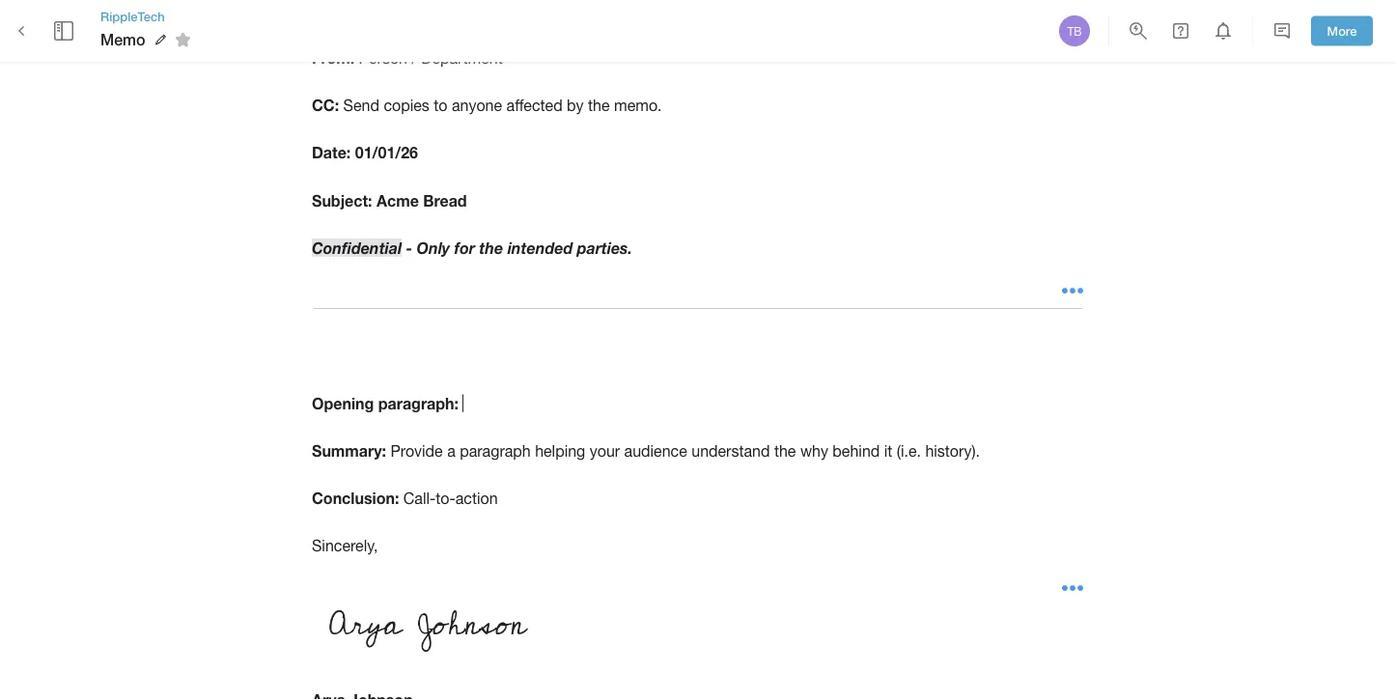 Task type: describe. For each thing, give the bounding box(es) containing it.
the inside cc: send copies to anyone affected by the memo.
[[588, 96, 610, 114]]

cc:
[[312, 96, 339, 114]]

opening paragraph:
[[312, 394, 459, 412]]

send
[[343, 96, 380, 114]]

from:
[[312, 48, 355, 67]]

behind
[[833, 442, 880, 460]]

to
[[434, 96, 448, 114]]

more button
[[1312, 16, 1373, 46]]

more
[[1328, 23, 1357, 38]]

tb
[[1068, 24, 1082, 38]]

opening
[[312, 394, 374, 412]]

tb button
[[1057, 13, 1093, 49]]

why
[[801, 442, 829, 460]]

memo
[[100, 30, 145, 49]]

understand
[[692, 442, 770, 460]]

only
[[417, 239, 450, 257]]

1 vertical spatial the
[[479, 239, 503, 257]]

to-
[[436, 490, 456, 507]]

date:
[[312, 143, 351, 162]]

conclusion: call-to-action
[[312, 489, 498, 507]]

subject: acme bread
[[312, 191, 467, 209]]

a
[[447, 442, 456, 460]]

your
[[590, 442, 620, 460]]

audience
[[624, 442, 687, 460]]

the inside summary: provide a paragraph helping your audience understand the why behind it (i.e. history).
[[775, 442, 796, 460]]

anyone
[[452, 96, 502, 114]]

acme
[[377, 191, 419, 209]]

rippletech link
[[100, 8, 198, 25]]

parties.
[[577, 239, 632, 257]]

intended
[[508, 239, 573, 257]]

bread
[[423, 191, 467, 209]]

summary: provide a paragraph helping your audience understand the why behind it (i.e. history).
[[312, 442, 980, 460]]

favorite image
[[171, 28, 195, 51]]

/
[[412, 49, 417, 67]]

by
[[567, 96, 584, 114]]



Task type: vqa. For each thing, say whether or not it's contained in the screenshot.
the Only
yes



Task type: locate. For each thing, give the bounding box(es) containing it.
0 horizontal spatial the
[[479, 239, 503, 257]]

from: person / department
[[312, 48, 503, 67]]

paragraph
[[460, 442, 531, 460]]

sincerely,
[[312, 537, 378, 555]]

provide
[[391, 442, 443, 460]]

01/01/26
[[355, 143, 418, 162]]

copies
[[384, 96, 430, 114]]

affected
[[507, 96, 563, 114]]

the left why
[[775, 442, 796, 460]]

2 horizontal spatial the
[[775, 442, 796, 460]]

the right for
[[479, 239, 503, 257]]

the
[[588, 96, 610, 114], [479, 239, 503, 257], [775, 442, 796, 460]]

person
[[359, 49, 408, 67]]

confidential - only for the intended parties.
[[312, 239, 632, 257]]

conclusion:
[[312, 489, 399, 507]]

rippletech
[[100, 9, 165, 24]]

call-
[[404, 490, 436, 507]]

history).
[[926, 442, 980, 460]]

summary:
[[312, 442, 386, 460]]

helping
[[535, 442, 586, 460]]

subject:
[[312, 191, 372, 209]]

0 vertical spatial the
[[588, 96, 610, 114]]

department
[[421, 49, 503, 67]]

for
[[454, 239, 475, 257]]

memo.
[[614, 96, 662, 114]]

-
[[406, 239, 412, 257]]

confidential
[[312, 239, 402, 257]]

the right by in the top left of the page
[[588, 96, 610, 114]]

cc: send copies to anyone affected by the memo.
[[312, 96, 662, 114]]

action
[[456, 490, 498, 507]]

2 vertical spatial the
[[775, 442, 796, 460]]

date: 01/01/26
[[312, 143, 418, 162]]

(i.e.
[[897, 442, 921, 460]]

1 horizontal spatial the
[[588, 96, 610, 114]]

paragraph:
[[378, 394, 459, 412]]

it
[[884, 442, 893, 460]]



